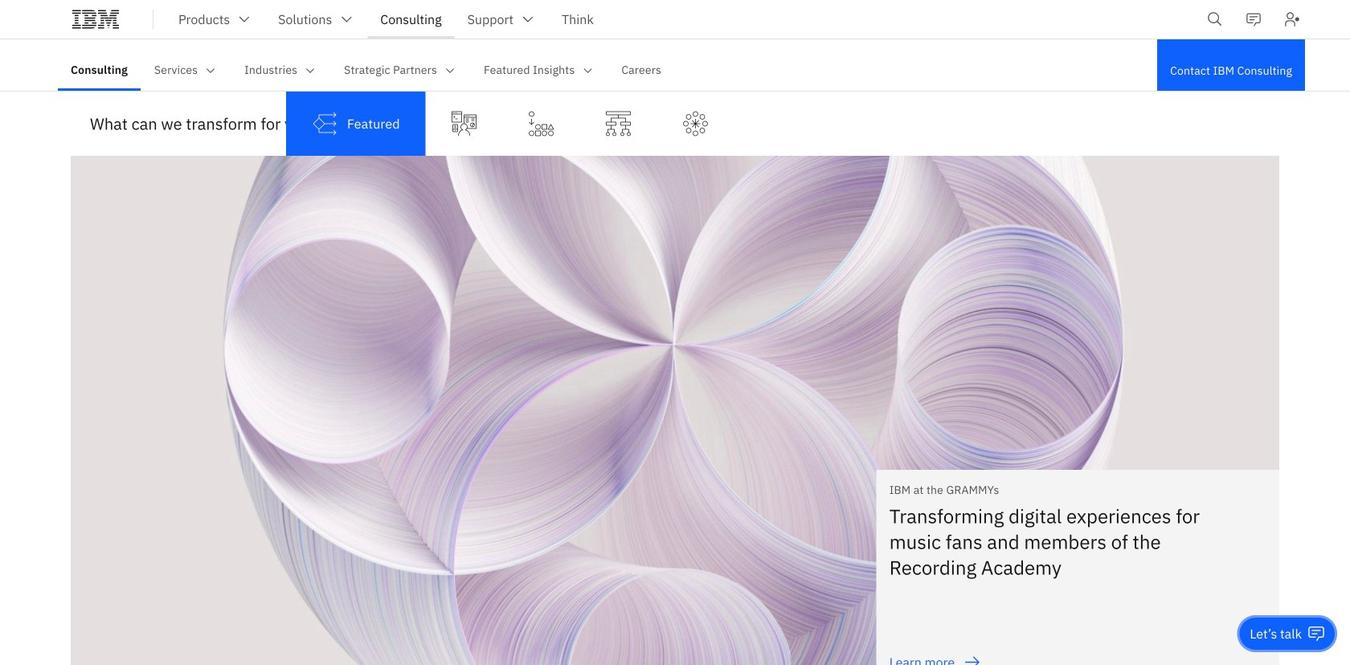 Task type: vqa. For each thing, say whether or not it's contained in the screenshot.
Let's talk element
yes



Task type: describe. For each thing, give the bounding box(es) containing it.
let's talk element
[[1251, 626, 1303, 643]]



